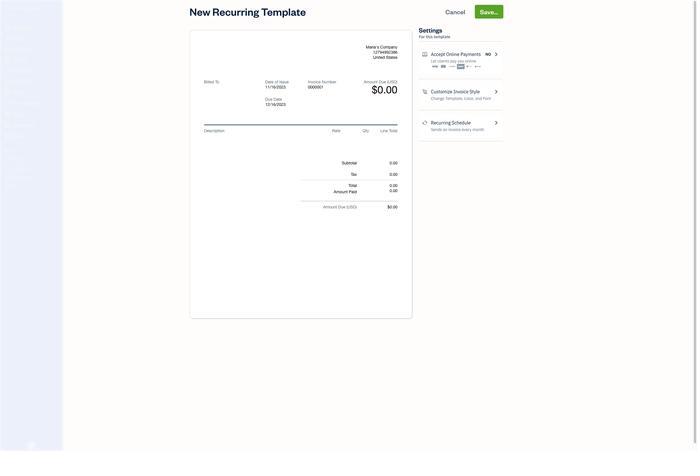 Task type: locate. For each thing, give the bounding box(es) containing it.
0 vertical spatial chevronright image
[[494, 88, 499, 95]]

maria's up united
[[366, 45, 379, 49]]

every
[[462, 127, 472, 132]]

maria's for maria's company 12794992386 united states
[[366, 45, 379, 49]]

billed
[[204, 80, 214, 84]]

)
[[397, 80, 398, 84], [356, 205, 357, 209]]

invoice
[[308, 80, 321, 84], [454, 89, 469, 94]]

date inside due date 12/16/2023
[[274, 97, 282, 102]]

cancel button
[[441, 5, 471, 19]]

1 horizontal spatial due
[[339, 205, 346, 209]]

date left of
[[266, 80, 274, 84]]

total
[[389, 128, 398, 133], [349, 183, 357, 188]]

0.00
[[390, 161, 398, 165], [390, 172, 398, 177], [390, 183, 398, 188], [390, 188, 398, 193]]

invoice up change template, color, and font
[[454, 89, 469, 94]]

0 vertical spatial company
[[21, 5, 40, 11]]

(
[[387, 80, 389, 84], [347, 205, 348, 209]]

team members image
[[4, 157, 61, 162]]

report image
[[4, 133, 11, 139]]

1 vertical spatial total
[[349, 183, 357, 188]]

visa image
[[431, 64, 439, 69]]

onlinesales image
[[423, 51, 428, 58]]

maria's inside "maria's company 12794992386 united states"
[[366, 45, 379, 49]]

online
[[447, 51, 460, 57]]

1 vertical spatial maria's
[[366, 45, 379, 49]]

money image
[[4, 112, 11, 117]]

1 vertical spatial company
[[381, 45, 398, 49]]

) for amount due ( usd ) $0.00
[[397, 80, 398, 84]]

invoice up 0000001
[[308, 80, 321, 84]]

2 horizontal spatial due
[[379, 80, 386, 84]]

amount for amount due ( usd ) $0.00
[[364, 80, 378, 84]]

project image
[[4, 90, 11, 96]]

mastercard image
[[440, 64, 448, 69]]

company inside "maria's company 12794992386 united states"
[[381, 45, 398, 49]]

due up 12/16/2023
[[266, 97, 273, 102]]

amount inside total amount paid
[[334, 190, 348, 194]]

1 0.00 from the top
[[390, 161, 398, 165]]

change template, color, and font
[[431, 96, 491, 101]]

usd down paid
[[348, 205, 356, 209]]

0 vertical spatial invoice
[[308, 80, 321, 84]]

paid
[[349, 190, 357, 194]]

subtotal
[[342, 161, 357, 165]]

( down states
[[387, 80, 389, 84]]

1 horizontal spatial company
[[381, 45, 398, 49]]

amount down total amount paid
[[323, 205, 337, 209]]

date up 12/16/2023
[[274, 97, 282, 102]]

accept online payments
[[431, 51, 481, 57]]

2 vertical spatial due
[[339, 205, 346, 209]]

timer image
[[4, 101, 11, 106]]

items and services image
[[4, 166, 61, 171]]

usd down states
[[389, 80, 397, 84]]

1 vertical spatial )
[[356, 205, 357, 209]]

color,
[[465, 96, 475, 101]]

2 chevronright image from the top
[[494, 119, 499, 126]]

issue
[[280, 80, 289, 84]]

( inside amount due ( usd ) $0.00
[[387, 80, 389, 84]]

due for amount due ( usd )
[[339, 205, 346, 209]]

refresh image
[[423, 119, 428, 126]]

1 horizontal spatial usd
[[389, 80, 397, 84]]

1 chevronright image from the top
[[494, 88, 499, 95]]

total right line
[[389, 128, 398, 133]]

0 vertical spatial date
[[266, 80, 274, 84]]

0 vertical spatial due
[[379, 80, 386, 84]]

customize invoice style
[[431, 89, 480, 94]]

1 vertical spatial due
[[266, 97, 273, 102]]

invoice number 0000001
[[308, 80, 337, 89]]

amount
[[364, 80, 378, 84], [334, 190, 348, 194], [323, 205, 337, 209]]

save… button
[[475, 5, 504, 19]]

0 vertical spatial recurring
[[213, 5, 259, 18]]

paintbrush image
[[423, 88, 428, 95]]

1 vertical spatial usd
[[348, 205, 356, 209]]

) down states
[[397, 80, 398, 84]]

due date 12/16/2023
[[266, 97, 286, 107]]

0 horizontal spatial company
[[21, 5, 40, 11]]

0 horizontal spatial (
[[347, 205, 348, 209]]

0 horizontal spatial usd
[[348, 205, 356, 209]]

0 horizontal spatial invoice
[[308, 80, 321, 84]]

recurring
[[213, 5, 259, 18], [431, 120, 451, 126]]

usd for amount due ( usd )
[[348, 205, 356, 209]]

1 horizontal spatial (
[[387, 80, 389, 84]]

company for maria's company owner
[[21, 5, 40, 11]]

payments
[[461, 51, 481, 57]]

1 horizontal spatial )
[[397, 80, 398, 84]]

0 horizontal spatial )
[[356, 205, 357, 209]]

an
[[443, 127, 448, 132]]

company inside "maria's company owner"
[[21, 5, 40, 11]]

settings image
[[4, 184, 61, 189]]

due down united
[[379, 80, 386, 84]]

0 vertical spatial $0.00
[[372, 84, 398, 96]]

usd inside amount due ( usd ) $0.00
[[389, 80, 397, 84]]

0 horizontal spatial maria's
[[5, 5, 20, 11]]

apps image
[[4, 148, 61, 152]]

due
[[379, 80, 386, 84], [266, 97, 273, 102], [339, 205, 346, 209]]

accept
[[431, 51, 446, 57]]

chevronright image
[[494, 51, 499, 58]]

sends
[[431, 127, 442, 132]]

american express image
[[457, 64, 465, 69]]

0 horizontal spatial due
[[266, 97, 273, 102]]

amount due ( usd ) $0.00
[[364, 80, 398, 96]]

1 vertical spatial chevronright image
[[494, 119, 499, 126]]

style
[[470, 89, 480, 94]]

main element
[[0, 0, 77, 451]]

$0.00 inside amount due ( usd ) $0.00
[[372, 84, 398, 96]]

expense image
[[4, 79, 11, 85]]

maria's inside "maria's company owner"
[[5, 5, 20, 11]]

template
[[434, 34, 451, 39]]

maria's for maria's company owner
[[5, 5, 20, 11]]

1 horizontal spatial recurring
[[431, 120, 451, 126]]

2 vertical spatial amount
[[323, 205, 337, 209]]

1 horizontal spatial invoice
[[454, 89, 469, 94]]

maria's company 12794992386 united states
[[366, 45, 398, 60]]

apple pay image
[[466, 64, 474, 69]]

12794992386
[[373, 50, 398, 55]]

discover image
[[449, 64, 456, 69]]

number
[[322, 80, 337, 84]]

0000001 button
[[308, 85, 350, 90]]

maria's up owner
[[5, 5, 20, 11]]

0 horizontal spatial total
[[349, 183, 357, 188]]

$0.00
[[372, 84, 398, 96], [388, 205, 398, 209]]

new
[[190, 5, 211, 18]]

due inside due date 12/16/2023
[[266, 97, 273, 102]]

amount inside amount due ( usd ) $0.00
[[364, 80, 378, 84]]

due down total amount paid
[[339, 205, 346, 209]]

1 vertical spatial (
[[347, 205, 348, 209]]

settings
[[419, 26, 443, 34]]

amount left paid
[[334, 190, 348, 194]]

0 vertical spatial amount
[[364, 80, 378, 84]]

due for amount due ( usd ) $0.00
[[379, 80, 386, 84]]

chevronright image
[[494, 88, 499, 95], [494, 119, 499, 126]]

) inside amount due ( usd ) $0.00
[[397, 80, 398, 84]]

maria's
[[5, 5, 20, 11], [366, 45, 379, 49]]

line total
[[381, 128, 398, 133]]

qty
[[363, 128, 369, 133]]

amount down united
[[364, 80, 378, 84]]

1 vertical spatial recurring
[[431, 120, 451, 126]]

) down paid
[[356, 205, 357, 209]]

of
[[275, 80, 278, 84]]

0 vertical spatial )
[[397, 80, 398, 84]]

1 horizontal spatial maria's
[[366, 45, 379, 49]]

and
[[476, 96, 482, 101]]

rate
[[332, 128, 341, 133]]

company
[[21, 5, 40, 11], [381, 45, 398, 49]]

usd
[[389, 80, 397, 84], [348, 205, 356, 209]]

1 vertical spatial amount
[[334, 190, 348, 194]]

company for maria's company 12794992386 united states
[[381, 45, 398, 49]]

tax
[[351, 172, 357, 177]]

due inside amount due ( usd ) $0.00
[[379, 80, 386, 84]]

font
[[483, 96, 491, 101]]

1 vertical spatial date
[[274, 97, 282, 102]]

total up paid
[[349, 183, 357, 188]]

12/16/2023
[[266, 102, 286, 107]]

0 vertical spatial (
[[387, 80, 389, 84]]

pay
[[451, 59, 457, 64]]

0 vertical spatial usd
[[389, 80, 397, 84]]

0 horizontal spatial recurring
[[213, 5, 259, 18]]

total inside total amount paid
[[349, 183, 357, 188]]

date inside date of issue 11/16/2023
[[266, 80, 274, 84]]

0 vertical spatial maria's
[[5, 5, 20, 11]]

new recurring template
[[190, 5, 306, 18]]

( for amount due ( usd ) $0.00
[[387, 80, 389, 84]]

date
[[266, 80, 274, 84], [274, 97, 282, 102]]

0 vertical spatial total
[[389, 128, 398, 133]]

client image
[[4, 36, 11, 41]]

( down total amount paid
[[347, 205, 348, 209]]



Task type: vqa. For each thing, say whether or not it's contained in the screenshot.
the There
no



Task type: describe. For each thing, give the bounding box(es) containing it.
cancel
[[446, 8, 466, 16]]

owner
[[5, 11, 15, 16]]

1 vertical spatial invoice
[[454, 89, 469, 94]]

bank connections image
[[4, 175, 61, 180]]

chevronright image for recurring schedule
[[494, 119, 499, 126]]

4 0.00 from the top
[[390, 188, 398, 193]]

freshbooks image
[[27, 442, 36, 449]]

template,
[[446, 96, 464, 101]]

3 0.00 from the top
[[390, 183, 398, 188]]

( for amount due ( usd )
[[347, 205, 348, 209]]

let
[[431, 59, 437, 64]]

no
[[486, 52, 492, 57]]

let clients pay you online
[[431, 59, 477, 64]]

description
[[204, 128, 225, 133]]

amount due ( usd )
[[323, 205, 357, 209]]

for
[[419, 34, 425, 39]]

0000001
[[308, 85, 324, 89]]

11/16/2023
[[266, 85, 286, 89]]

0.00 0.00
[[390, 183, 398, 193]]

11/16/2023 button
[[266, 85, 300, 90]]

you
[[458, 59, 465, 64]]

invoice image
[[4, 57, 11, 63]]

bank image
[[475, 64, 482, 69]]

customize
[[431, 89, 453, 94]]

online
[[466, 59, 477, 64]]

this
[[426, 34, 433, 39]]

clients
[[438, 59, 450, 64]]

states
[[386, 55, 398, 60]]

maria's company owner
[[5, 5, 40, 16]]

) for amount due ( usd )
[[356, 205, 357, 209]]

template
[[261, 5, 306, 18]]

save…
[[480, 8, 499, 16]]

invoice inside invoice number 0000001
[[308, 80, 321, 84]]

amount for amount due ( usd )
[[323, 205, 337, 209]]

recurring schedule
[[431, 120, 471, 126]]

payment image
[[4, 68, 11, 74]]

date of issue 11/16/2023
[[266, 80, 289, 89]]

1 horizontal spatial total
[[389, 128, 398, 133]]

billed to
[[204, 80, 219, 84]]

to
[[215, 80, 219, 84]]

2 0.00 from the top
[[390, 172, 398, 177]]

sends an invoice every month
[[431, 127, 485, 132]]

chart image
[[4, 122, 11, 128]]

settings for this template
[[419, 26, 451, 39]]

estimate image
[[4, 47, 11, 52]]

change
[[431, 96, 445, 101]]

month
[[473, 127, 485, 132]]

12/16/2023 button
[[266, 102, 300, 107]]

line
[[381, 128, 388, 133]]

1 vertical spatial $0.00
[[388, 205, 398, 209]]

chevronright image for customize invoice style
[[494, 88, 499, 95]]

invoice
[[449, 127, 461, 132]]

schedule
[[452, 120, 471, 126]]

usd for amount due ( usd ) $0.00
[[389, 80, 397, 84]]

united
[[374, 55, 385, 60]]

dashboard image
[[4, 25, 11, 31]]

total amount paid
[[334, 183, 357, 194]]



